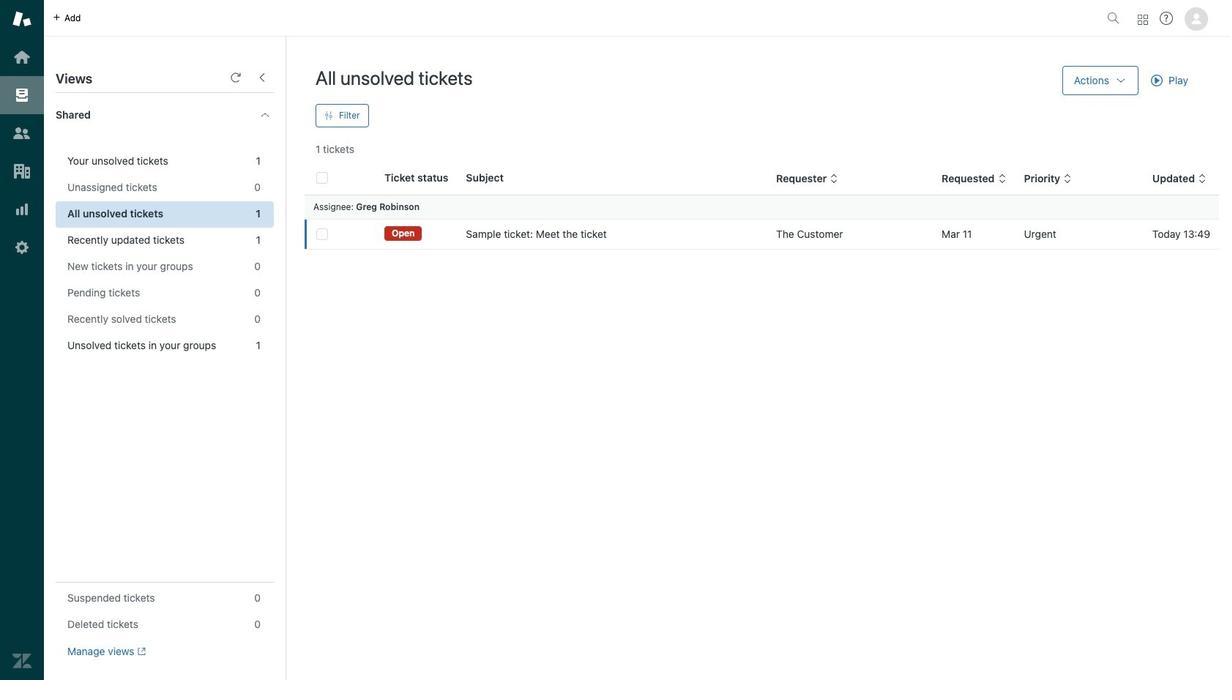 Task type: describe. For each thing, give the bounding box(es) containing it.
zendesk support image
[[12, 10, 31, 29]]

refresh views pane image
[[230, 72, 242, 83]]

zendesk products image
[[1138, 14, 1148, 25]]

reporting image
[[12, 200, 31, 219]]

main element
[[0, 0, 44, 680]]

views image
[[12, 86, 31, 105]]



Task type: locate. For each thing, give the bounding box(es) containing it.
hide panel views image
[[256, 72, 268, 83]]

customers image
[[12, 124, 31, 143]]

admin image
[[12, 238, 31, 257]]

get help image
[[1160, 12, 1173, 25]]

heading
[[44, 93, 286, 137]]

organizations image
[[12, 162, 31, 181]]

get started image
[[12, 48, 31, 67]]

zendesk image
[[12, 652, 31, 671]]

row
[[305, 219, 1219, 249]]

opens in a new tab image
[[134, 648, 146, 656]]



Task type: vqa. For each thing, say whether or not it's contained in the screenshot.
Hide panel views image
yes



